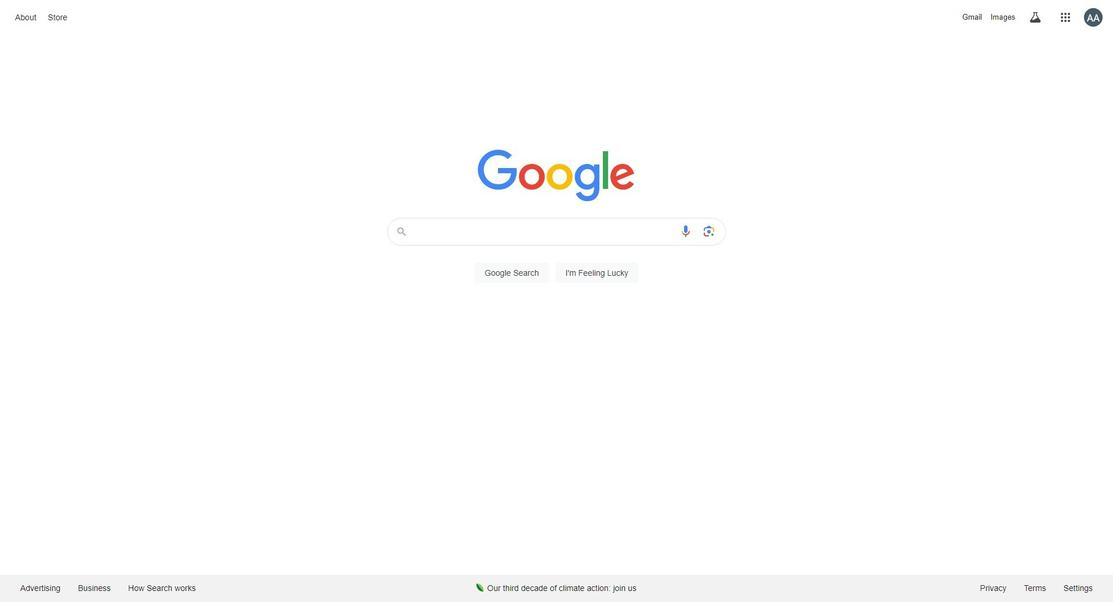 Task type: locate. For each thing, give the bounding box(es) containing it.
Search text field
[[415, 219, 672, 245]]

search by voice image
[[679, 224, 693, 238]]

google image
[[478, 150, 635, 203]]

None search field
[[12, 215, 1102, 297]]



Task type: describe. For each thing, give the bounding box(es) containing it.
search labs image
[[1029, 10, 1043, 24]]

search by image image
[[702, 224, 716, 238]]



Task type: vqa. For each thing, say whether or not it's contained in the screenshot.
Anywhere
no



